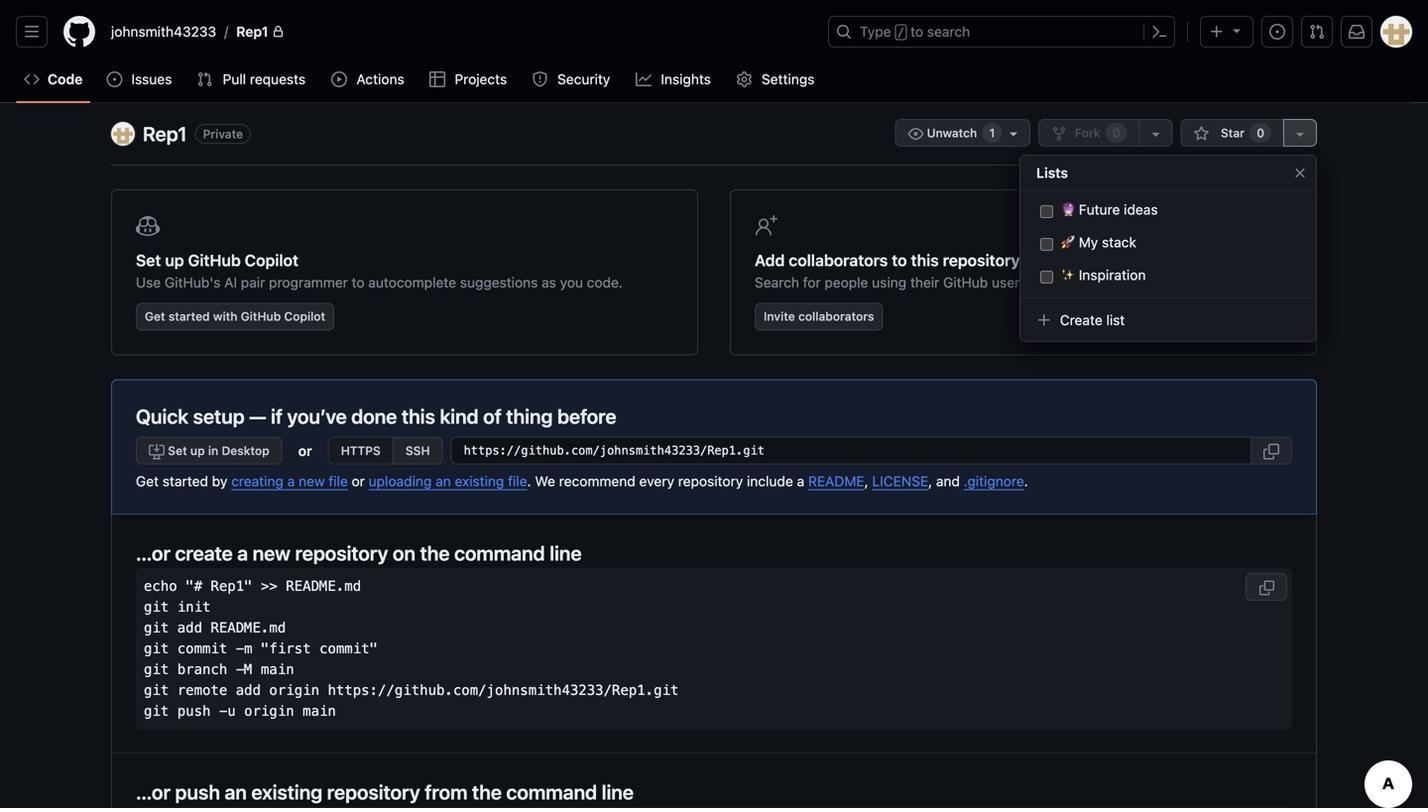 Task type: vqa. For each thing, say whether or not it's contained in the screenshot.
Get started with GitHub Copilot Get
yes



Task type: describe. For each thing, give the bounding box(es) containing it.
of
[[483, 405, 502, 428]]

pair
[[241, 274, 265, 291]]

code
[[48, 71, 83, 87]]

pull requests
[[223, 71, 306, 87]]

see your forks of this repository image
[[1148, 126, 1164, 142]]

username
[[992, 274, 1055, 291]]

✨ inspiration
[[1061, 267, 1146, 283]]

the for from
[[472, 781, 502, 804]]

requests
[[250, 71, 306, 87]]

git pull request image for issue opened image
[[1309, 24, 1325, 40]]

0 horizontal spatial new
[[253, 542, 291, 565]]

you've
[[287, 405, 347, 428]]

1 horizontal spatial existing
[[455, 473, 504, 489]]

up for in
[[190, 444, 205, 458]]

🚀
[[1061, 234, 1075, 250]]

to inside set up github copilot use github's ai pair programmer to autocomplete suggestions as you code.
[[352, 274, 365, 291]]

security link
[[524, 64, 620, 94]]

license link
[[872, 473, 928, 489]]

ideas
[[1124, 201, 1158, 218]]

commit
[[177, 641, 227, 657]]

1 vertical spatial an
[[225, 781, 247, 804]]

private
[[203, 127, 243, 141]]

set up in desktop
[[165, 444, 269, 458]]

none checkbox inside lists list
[[1040, 269, 1053, 286]]

…or for …or create a new repository on the command line
[[136, 542, 171, 565]]

code image
[[24, 71, 40, 87]]

started for with
[[168, 309, 210, 323]]

notifications image
[[1349, 24, 1365, 40]]

include
[[747, 473, 793, 489]]

2 . from the left
[[1024, 473, 1028, 489]]

person add image
[[755, 214, 779, 238]]

issues
[[131, 71, 172, 87]]

readme link
[[808, 473, 865, 489]]

2 vertical spatial -
[[219, 703, 227, 720]]

graph image
[[636, 71, 651, 87]]

quick setup — if you've done this kind of thing before
[[136, 405, 617, 428]]

my
[[1079, 234, 1098, 250]]

set up in desktop link
[[136, 437, 282, 465]]

1 vertical spatial rep1 link
[[143, 122, 187, 145]]

by
[[212, 473, 227, 489]]

command for …or push an existing repository from the command line
[[506, 781, 597, 804]]

list
[[1106, 312, 1125, 328]]

—
[[249, 405, 266, 428]]

their
[[910, 274, 940, 291]]

m
[[244, 662, 253, 678]]

copilot inside set up github copilot use github's ai pair programmer to autocomplete suggestions as you code.
[[245, 251, 299, 270]]

done
[[351, 405, 397, 428]]

command palette image
[[1152, 24, 1167, 40]]

https
[[341, 444, 381, 458]]

create
[[175, 542, 233, 565]]

.gitignore link
[[964, 473, 1024, 489]]

email
[[1076, 274, 1110, 291]]

and
[[936, 473, 960, 489]]

to for this
[[892, 251, 907, 270]]

play image
[[332, 71, 347, 87]]

search
[[927, 23, 970, 40]]

use
[[136, 274, 161, 291]]

or inside add collaborators to this repository search for people using their github username or email address.
[[1059, 274, 1072, 291]]

0 vertical spatial origin
[[269, 682, 319, 699]]

✨
[[1061, 267, 1075, 283]]

shield image
[[532, 71, 548, 87]]

on
[[393, 542, 416, 565]]

star
[[1221, 126, 1245, 140]]

insights
[[661, 71, 711, 87]]

get for get started by creating a new file or uploading an existing file .                we recommend every repository include a readme , license ,               and .gitignore .
[[136, 473, 159, 489]]

repository right every
[[678, 473, 743, 489]]

settings
[[762, 71, 815, 87]]

…or create a new repository on the command line
[[136, 542, 582, 565]]

…or push an existing repository from the command line
[[136, 781, 634, 804]]

1 horizontal spatial main
[[303, 703, 336, 720]]

get started with github copilot link
[[136, 303, 334, 331]]

unwatch
[[924, 126, 980, 140]]

list containing johnsmith43233 /
[[103, 16, 816, 48]]

1 horizontal spatial a
[[287, 473, 295, 489]]

rep1"
[[211, 578, 253, 595]]

lists list
[[1036, 195, 1300, 290]]

0 horizontal spatial a
[[237, 542, 248, 565]]

command for …or create a new repository on the command line
[[454, 542, 545, 565]]

1 file from the left
[[329, 473, 348, 489]]

license
[[872, 473, 928, 489]]

desktop
[[222, 444, 269, 458]]

kind
[[440, 405, 479, 428]]

as
[[542, 274, 556, 291]]

m
[[244, 641, 253, 657]]

6 git from the top
[[144, 703, 169, 720]]

up for github
[[165, 251, 184, 270]]

johnsmith43233 link
[[103, 16, 224, 48]]

commit"
[[319, 641, 378, 657]]

ssh
[[406, 444, 430, 458]]

stack
[[1102, 234, 1137, 250]]

actions link
[[324, 64, 414, 94]]

issue opened image
[[1270, 24, 1285, 40]]

ssh button
[[393, 437, 443, 465]]

init
[[177, 599, 211, 615]]

.gitignore
[[964, 473, 1024, 489]]

uploading an existing file link
[[369, 473, 527, 489]]

0 for fork 0
[[1113, 126, 1120, 140]]

set up github copilot use github's ai pair programmer to autocomplete suggestions as you code.
[[136, 251, 623, 291]]

1 horizontal spatial or
[[352, 473, 365, 489]]

the for on
[[420, 542, 450, 565]]

table image
[[430, 71, 445, 87]]

🔮
[[1061, 201, 1075, 218]]

https://github.com/johnsmith43233/rep1.git
[[328, 682, 679, 699]]

desktop download image
[[149, 444, 165, 460]]

get started by creating a new file or uploading an existing file .                we recommend every repository include a readme , license ,               and .gitignore .
[[136, 473, 1028, 489]]

programmer
[[269, 274, 348, 291]]

pull requests link
[[189, 64, 316, 94]]

projects link
[[422, 64, 516, 94]]

1 vertical spatial or
[[298, 443, 312, 459]]

repository for …or create a new repository on the command line
[[295, 542, 388, 565]]

Clone URL text field
[[451, 437, 1252, 465]]

star image
[[1194, 126, 1210, 142]]

if
[[271, 405, 283, 428]]

from
[[425, 781, 468, 804]]

collaborators for add
[[789, 251, 888, 270]]

1 horizontal spatial an
[[436, 473, 451, 489]]

pull
[[223, 71, 246, 87]]

fork
[[1075, 126, 1101, 140]]

ai
[[224, 274, 237, 291]]

/ for johnsmith43233
[[224, 23, 228, 40]]

2 , from the left
[[928, 473, 932, 489]]

autocomplete
[[368, 274, 456, 291]]

remote
[[177, 682, 227, 699]]

0 horizontal spatial main
[[261, 662, 294, 678]]

1 horizontal spatial rep1 link
[[228, 16, 292, 48]]

this inside add collaborators to this repository search for people using their github username or email address.
[[911, 251, 939, 270]]

search
[[755, 274, 799, 291]]

fork 0
[[1075, 126, 1120, 140]]

copy to clipboard image
[[1259, 580, 1275, 596]]

creating a new file link
[[231, 473, 348, 489]]

2 horizontal spatial a
[[797, 473, 805, 489]]

0 users starred this repository element
[[1250, 123, 1272, 143]]



Task type: locate. For each thing, give the bounding box(es) containing it.
recommend
[[559, 473, 636, 489]]

add down init
[[177, 620, 202, 636]]

1 . from the left
[[527, 473, 531, 489]]

0 vertical spatial an
[[436, 473, 451, 489]]

future
[[1079, 201, 1120, 218]]

to right programmer
[[352, 274, 365, 291]]

1 vertical spatial collaborators
[[798, 309, 874, 323]]

/
[[224, 23, 228, 40], [897, 26, 905, 40]]

people
[[825, 274, 868, 291]]

code link
[[16, 64, 91, 94]]

github up ai
[[188, 251, 241, 270]]

1 vertical spatial started
[[163, 473, 208, 489]]

this up their on the right
[[911, 251, 939, 270]]

repository up username
[[943, 251, 1020, 270]]

0 horizontal spatial /
[[224, 23, 228, 40]]

github's
[[165, 274, 221, 291]]

push
[[177, 703, 211, 720], [175, 781, 220, 804]]

0 horizontal spatial line
[[550, 542, 582, 565]]

1 horizontal spatial /
[[897, 26, 905, 40]]

1 vertical spatial origin
[[244, 703, 294, 720]]

1 vertical spatial get
[[136, 473, 159, 489]]

push inside echo "# rep1" >> readme.md git init git add readme.md git commit -m "first commit" git branch -m main git remote add origin https://github.com/johnsmith43233/rep1.git git push -u origin main
[[177, 703, 211, 720]]

github down pair
[[241, 309, 281, 323]]

1 vertical spatial github
[[943, 274, 988, 291]]

set up the use
[[136, 251, 161, 270]]

1 git from the top
[[144, 599, 169, 615]]

a right creating
[[287, 473, 295, 489]]

0 vertical spatial this
[[911, 251, 939, 270]]

collaborators up people
[[789, 251, 888, 270]]

0 vertical spatial the
[[420, 542, 450, 565]]

you
[[560, 274, 583, 291]]

repository for add collaborators to this repository search for people using their github username or email address.
[[943, 251, 1020, 270]]

line for …or create a new repository on the command line
[[550, 542, 582, 565]]

thing
[[506, 405, 553, 428]]

before
[[557, 405, 617, 428]]

1 horizontal spatial file
[[508, 473, 527, 489]]

2 …or from the top
[[136, 781, 171, 804]]

0 horizontal spatial up
[[165, 251, 184, 270]]

rep1 link right owner avatar
[[143, 122, 187, 145]]

0 horizontal spatial file
[[329, 473, 348, 489]]

1
[[990, 126, 995, 140]]

menu
[[1020, 147, 1317, 358]]

to up using
[[892, 251, 907, 270]]

1 …or from the top
[[136, 542, 171, 565]]

copilot up pair
[[245, 251, 299, 270]]

1 vertical spatial copilot
[[284, 309, 325, 323]]

0 horizontal spatial ,
[[865, 473, 869, 489]]

1 vertical spatial this
[[402, 405, 435, 428]]

0 vertical spatial github
[[188, 251, 241, 270]]

…or
[[136, 542, 171, 565], [136, 781, 171, 804]]

origin right u at the bottom
[[244, 703, 294, 720]]

git pull request image for issue opened icon
[[197, 71, 213, 87]]

>>
[[261, 578, 278, 595]]

to for search
[[911, 23, 923, 40]]

list
[[103, 16, 816, 48]]

readme.md up m
[[211, 620, 286, 636]]

0 vertical spatial or
[[1059, 274, 1072, 291]]

add collaborators to this repository search for people using their github username or email address.
[[755, 251, 1169, 291]]

or left email
[[1059, 274, 1072, 291]]

repo forked image
[[1051, 126, 1067, 142]]

1 horizontal spatial add
[[236, 682, 261, 699]]

started left by
[[163, 473, 208, 489]]

.
[[527, 473, 531, 489], [1024, 473, 1028, 489]]

0 vertical spatial add
[[177, 620, 202, 636]]

/ inside type / to search
[[897, 26, 905, 40]]

0 vertical spatial collaborators
[[789, 251, 888, 270]]

copilot
[[245, 251, 299, 270], [284, 309, 325, 323]]

git pull request image inside pull requests link
[[197, 71, 213, 87]]

set right the desktop download image
[[168, 444, 187, 458]]

- up m
[[236, 641, 244, 657]]

1 vertical spatial set
[[168, 444, 187, 458]]

1 horizontal spatial git pull request image
[[1309, 24, 1325, 40]]

to left search
[[911, 23, 923, 40]]

add down m
[[236, 682, 261, 699]]

add this repository to a list image
[[1292, 126, 1308, 142]]

actions
[[357, 71, 404, 87]]

0 horizontal spatial this
[[402, 405, 435, 428]]

u
[[227, 703, 236, 720]]

, left license link
[[865, 473, 869, 489]]

echo
[[144, 578, 177, 595]]

0 vertical spatial -
[[236, 641, 244, 657]]

🔮 future ideas
[[1061, 201, 1158, 218]]

owner avatar image
[[111, 122, 135, 146]]

0 vertical spatial up
[[165, 251, 184, 270]]

0 horizontal spatial set
[[136, 251, 161, 270]]

new
[[299, 473, 325, 489], [253, 542, 291, 565]]

1 horizontal spatial .
[[1024, 473, 1028, 489]]

0 horizontal spatial or
[[298, 443, 312, 459]]

git pull request image left pull
[[197, 71, 213, 87]]

. right and
[[1024, 473, 1028, 489]]

0 vertical spatial readme.md
[[286, 578, 361, 595]]

0 vertical spatial rep1 link
[[228, 16, 292, 48]]

2 vertical spatial github
[[241, 309, 281, 323]]

1 horizontal spatial up
[[190, 444, 205, 458]]

rep1
[[236, 23, 268, 40], [143, 122, 187, 145]]

0 vertical spatial push
[[177, 703, 211, 720]]

star 0
[[1218, 126, 1265, 140]]

0 horizontal spatial rep1
[[143, 122, 187, 145]]

repository left on
[[295, 542, 388, 565]]

4 git from the top
[[144, 662, 169, 678]]

0 vertical spatial rep1
[[236, 23, 268, 40]]

collaborators
[[789, 251, 888, 270], [798, 309, 874, 323]]

copilot image
[[136, 214, 160, 238]]

an down ssh button
[[436, 473, 451, 489]]

0 horizontal spatial existing
[[251, 781, 323, 804]]

lists
[[1036, 165, 1068, 181]]

create list button
[[1029, 305, 1308, 335]]

readme.md down "…or create a new repository on the command line"
[[286, 578, 361, 595]]

,
[[865, 473, 869, 489], [928, 473, 932, 489]]

1 vertical spatial …or
[[136, 781, 171, 804]]

0 horizontal spatial to
[[352, 274, 365, 291]]

, left and
[[928, 473, 932, 489]]

get down the use
[[145, 309, 165, 323]]

1 vertical spatial the
[[472, 781, 502, 804]]

"#
[[186, 578, 202, 595]]

None checkbox
[[1040, 203, 1053, 220], [1040, 236, 1053, 253], [1040, 203, 1053, 220], [1040, 236, 1053, 253]]

branch
[[177, 662, 227, 678]]

eye image
[[908, 126, 924, 142]]

up left in
[[190, 444, 205, 458]]

1 horizontal spatial new
[[299, 473, 325, 489]]

1 vertical spatial push
[[175, 781, 220, 804]]

github right their on the right
[[943, 274, 988, 291]]

main down "first
[[261, 662, 294, 678]]

get for get started with github copilot
[[145, 309, 165, 323]]

plus image
[[1036, 312, 1052, 328]]

0 horizontal spatial .
[[527, 473, 531, 489]]

uploading
[[369, 473, 432, 489]]

address.
[[1114, 274, 1169, 291]]

0 vertical spatial git pull request image
[[1309, 24, 1325, 40]]

2 vertical spatial to
[[352, 274, 365, 291]]

/ inside the "johnsmith43233 /"
[[224, 23, 228, 40]]

0 vertical spatial main
[[261, 662, 294, 678]]

github inside set up github copilot use github's ai pair programmer to autocomplete suggestions as you code.
[[188, 251, 241, 270]]

new up >>
[[253, 542, 291, 565]]

1 horizontal spatial set
[[168, 444, 187, 458]]

menu containing lists
[[1020, 147, 1317, 358]]

type
[[860, 23, 891, 40]]

close menu image
[[1292, 165, 1308, 181]]

0 horizontal spatial add
[[177, 620, 202, 636]]

lock image
[[272, 26, 284, 38]]

creating
[[231, 473, 284, 489]]

get down the desktop download image
[[136, 473, 159, 489]]

2 0 from the left
[[1257, 126, 1265, 140]]

for
[[803, 274, 821, 291]]

started for by
[[163, 473, 208, 489]]

0 vertical spatial existing
[[455, 473, 504, 489]]

get
[[145, 309, 165, 323], [136, 473, 159, 489]]

2 vertical spatial or
[[352, 473, 365, 489]]

origin down "first
[[269, 682, 319, 699]]

0 vertical spatial set
[[136, 251, 161, 270]]

1 horizontal spatial 0
[[1257, 126, 1265, 140]]

triangle down image
[[1229, 22, 1245, 38]]

0 vertical spatial line
[[550, 542, 582, 565]]

up up github's
[[165, 251, 184, 270]]

line for …or push an existing repository from the command line
[[602, 781, 634, 804]]

"first
[[261, 641, 311, 657]]

1 vertical spatial up
[[190, 444, 205, 458]]

1 horizontal spatial ,
[[928, 473, 932, 489]]

…or for …or push an existing repository from the command line
[[136, 781, 171, 804]]

to inside add collaborators to this repository search for people using their github username or email address.
[[892, 251, 907, 270]]

1 vertical spatial -
[[236, 662, 244, 678]]

rep1 right owner avatar
[[143, 122, 187, 145]]

file down https button
[[329, 473, 348, 489]]

quick
[[136, 405, 188, 428]]

. left we
[[527, 473, 531, 489]]

copy to clipboard image
[[1264, 444, 1279, 460]]

a right include
[[797, 473, 805, 489]]

the
[[420, 542, 450, 565], [472, 781, 502, 804]]

line
[[550, 542, 582, 565], [602, 781, 634, 804]]

set for github
[[136, 251, 161, 270]]

an down u at the bottom
[[225, 781, 247, 804]]

1 horizontal spatial to
[[892, 251, 907, 270]]

1 vertical spatial main
[[303, 703, 336, 720]]

add
[[755, 251, 785, 270]]

0 vertical spatial to
[[911, 23, 923, 40]]

0 vertical spatial command
[[454, 542, 545, 565]]

invite
[[764, 309, 795, 323]]

0 horizontal spatial the
[[420, 542, 450, 565]]

insights link
[[628, 64, 721, 94]]

or
[[1059, 274, 1072, 291], [298, 443, 312, 459], [352, 473, 365, 489]]

0 for star 0
[[1257, 126, 1265, 140]]

settings link
[[729, 64, 824, 94]]

the right from
[[472, 781, 502, 804]]

/ for type
[[897, 26, 905, 40]]

2 file from the left
[[508, 473, 527, 489]]

- down m
[[236, 662, 244, 678]]

1 vertical spatial command
[[506, 781, 597, 804]]

started
[[168, 309, 210, 323], [163, 473, 208, 489]]

1 vertical spatial git pull request image
[[197, 71, 213, 87]]

started down github's
[[168, 309, 210, 323]]

new right creating
[[299, 473, 325, 489]]

gear image
[[736, 71, 752, 87]]

0 vertical spatial started
[[168, 309, 210, 323]]

collaborators for invite
[[798, 309, 874, 323]]

file left we
[[508, 473, 527, 489]]

github inside add collaborators to this repository search for people using their github username or email address.
[[943, 274, 988, 291]]

1 vertical spatial line
[[602, 781, 634, 804]]

this up ssh button
[[402, 405, 435, 428]]

0 vertical spatial get
[[145, 309, 165, 323]]

using
[[872, 274, 907, 291]]

0 horizontal spatial 0
[[1113, 126, 1120, 140]]

set inside set up github copilot use github's ai pair programmer to autocomplete suggestions as you code.
[[136, 251, 161, 270]]

rep1 left lock image
[[236, 23, 268, 40]]

create
[[1060, 312, 1103, 328]]

with
[[213, 309, 238, 323]]

set for in
[[168, 444, 187, 458]]

1 vertical spatial existing
[[251, 781, 323, 804]]

invite collaborators link
[[755, 303, 883, 331]]

3 git from the top
[[144, 641, 169, 657]]

or up creating a new file link
[[298, 443, 312, 459]]

0 vertical spatial copilot
[[245, 251, 299, 270]]

/ right the type
[[897, 26, 905, 40]]

1 vertical spatial add
[[236, 682, 261, 699]]

repository inside add collaborators to this repository search for people using their github username or email address.
[[943, 251, 1020, 270]]

0 horizontal spatial an
[[225, 781, 247, 804]]

- down remote
[[219, 703, 227, 720]]

up inside set up github copilot use github's ai pair programmer to autocomplete suggestions as you code.
[[165, 251, 184, 270]]

0 right fork
[[1113, 126, 1120, 140]]

1 vertical spatial to
[[892, 251, 907, 270]]

repository for …or push an existing repository from the command line
[[327, 781, 420, 804]]

file
[[329, 473, 348, 489], [508, 473, 527, 489]]

collaborators down people
[[798, 309, 874, 323]]

0 vertical spatial …or
[[136, 542, 171, 565]]

security
[[558, 71, 610, 87]]

collaborators inside add collaborators to this repository search for people using their github username or email address.
[[789, 251, 888, 270]]

the right on
[[420, 542, 450, 565]]

or down https button
[[352, 473, 365, 489]]

a up rep1"
[[237, 542, 248, 565]]

1 horizontal spatial line
[[602, 781, 634, 804]]

git
[[144, 599, 169, 615], [144, 620, 169, 636], [144, 641, 169, 657], [144, 662, 169, 678], [144, 682, 169, 699], [144, 703, 169, 720]]

2 horizontal spatial or
[[1059, 274, 1072, 291]]

1 vertical spatial rep1
[[143, 122, 187, 145]]

issue opened image
[[106, 71, 122, 87]]

we
[[535, 473, 555, 489]]

2 horizontal spatial to
[[911, 23, 923, 40]]

inspiration
[[1079, 267, 1146, 283]]

0 vertical spatial new
[[299, 473, 325, 489]]

1 , from the left
[[865, 473, 869, 489]]

repository left from
[[327, 781, 420, 804]]

1 vertical spatial readme.md
[[211, 620, 286, 636]]

1 vertical spatial new
[[253, 542, 291, 565]]

0 horizontal spatial rep1 link
[[143, 122, 187, 145]]

rep1 link up pull requests
[[228, 16, 292, 48]]

github
[[188, 251, 241, 270], [943, 274, 988, 291], [241, 309, 281, 323]]

origin
[[269, 682, 319, 699], [244, 703, 294, 720]]

echo "# rep1" >> readme.md git init git add readme.md git commit -m "first commit" git branch -m main git remote add origin https://github.com/johnsmith43233/rep1.git git push -u origin main
[[144, 578, 679, 720]]

git pull request image right issue opened image
[[1309, 24, 1325, 40]]

set
[[136, 251, 161, 270], [168, 444, 187, 458]]

code.
[[587, 274, 623, 291]]

1 horizontal spatial rep1
[[236, 23, 268, 40]]

homepage image
[[63, 16, 95, 48]]

git pull request image
[[1309, 24, 1325, 40], [197, 71, 213, 87]]

1 horizontal spatial the
[[472, 781, 502, 804]]

2 git from the top
[[144, 620, 169, 636]]

issues link
[[99, 64, 181, 94]]

copilot down programmer
[[284, 309, 325, 323]]

readme
[[808, 473, 865, 489]]

1 0 from the left
[[1113, 126, 1120, 140]]

rep1 inside rep1 link
[[236, 23, 268, 40]]

add
[[177, 620, 202, 636], [236, 682, 261, 699]]

None checkbox
[[1040, 269, 1053, 286]]

main down the commit"
[[303, 703, 336, 720]]

/ up pull
[[224, 23, 228, 40]]

type / to search
[[860, 23, 970, 40]]

0 right the star
[[1257, 126, 1265, 140]]

plus image
[[1209, 24, 1225, 40]]

https button
[[328, 437, 393, 465]]

0 horizontal spatial git pull request image
[[197, 71, 213, 87]]

5 git from the top
[[144, 682, 169, 699]]

1 horizontal spatial this
[[911, 251, 939, 270]]



